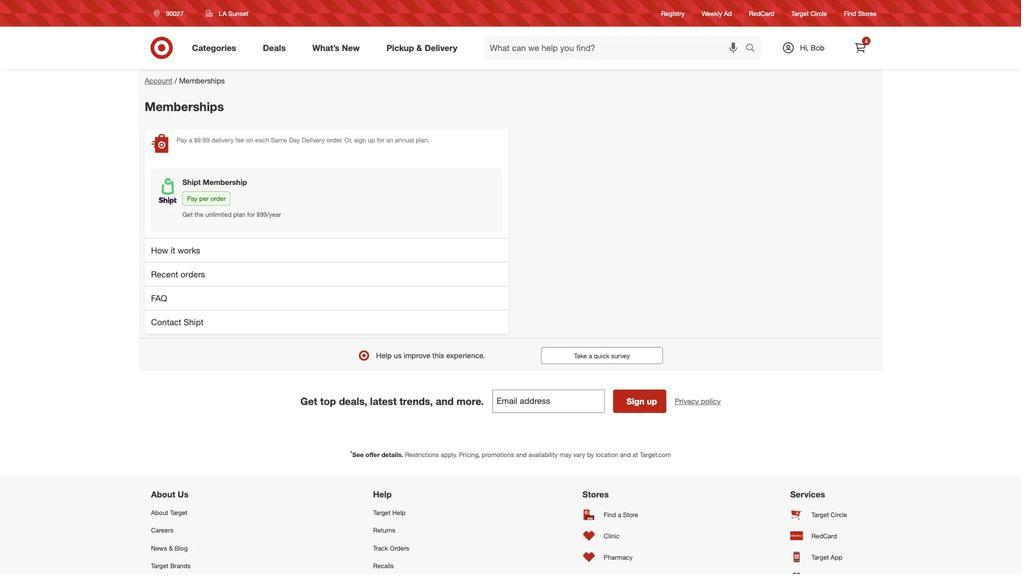 Task type: locate. For each thing, give the bounding box(es) containing it.
circle up bob
[[811, 9, 827, 17]]

find for find a store
[[604, 511, 616, 519]]

hi,
[[800, 43, 809, 52]]

bob
[[811, 43, 825, 52]]

0 horizontal spatial redcard link
[[749, 9, 774, 18]]

2 vertical spatial help
[[392, 509, 406, 517]]

circle
[[811, 9, 827, 17], [831, 511, 847, 519]]

0 vertical spatial pay
[[177, 136, 187, 144]]

redcard link
[[749, 9, 774, 18], [790, 525, 870, 547]]

stores
[[858, 9, 876, 17], [583, 489, 609, 500]]

*
[[350, 450, 352, 456]]

&
[[416, 43, 422, 53], [169, 544, 173, 552]]

target circle link up hi, bob
[[791, 9, 827, 18]]

track orders link
[[373, 539, 441, 557]]

faq
[[151, 293, 167, 303]]

get left top at the bottom left
[[300, 395, 317, 407]]

redcard up 'target app'
[[812, 532, 837, 540]]

categories
[[192, 43, 236, 53]]

memberships
[[179, 76, 225, 85], [145, 99, 224, 114]]

memberships right /
[[179, 76, 225, 85]]

delivery right pickup
[[425, 43, 457, 53]]

news
[[151, 544, 167, 552]]

0 horizontal spatial find
[[604, 511, 616, 519]]

& left "blog"
[[169, 544, 173, 552]]

0 vertical spatial up
[[368, 136, 375, 144]]

0 vertical spatial stores
[[858, 9, 876, 17]]

about
[[151, 489, 175, 500], [151, 509, 168, 517]]

clinic link
[[583, 525, 648, 547]]

for left an
[[377, 136, 385, 144]]

plan.
[[416, 136, 429, 144]]

track orders
[[373, 544, 409, 552]]

account link
[[145, 76, 172, 85]]

memberships down account / memberships in the left top of the page
[[145, 99, 224, 114]]

0 horizontal spatial for
[[247, 210, 255, 218]]

it
[[171, 245, 175, 255]]

0 horizontal spatial stores
[[583, 489, 609, 500]]

0 vertical spatial a
[[189, 136, 192, 144]]

an
[[386, 136, 393, 144]]

store
[[623, 511, 638, 519]]

0 vertical spatial target circle link
[[791, 9, 827, 18]]

find left store
[[604, 511, 616, 519]]

la
[[219, 9, 227, 17]]

target
[[791, 9, 809, 17], [170, 509, 187, 517], [373, 509, 391, 517], [812, 511, 829, 519], [812, 553, 829, 561], [151, 562, 168, 570]]

2 horizontal spatial a
[[618, 511, 621, 519]]

1 horizontal spatial &
[[416, 43, 422, 53]]

or,
[[345, 136, 352, 144]]

0 horizontal spatial &
[[169, 544, 173, 552]]

0 horizontal spatial a
[[189, 136, 192, 144]]

recent orders link
[[145, 262, 508, 286]]

hi, bob
[[800, 43, 825, 52]]

pay left '$9.99'
[[177, 136, 187, 144]]

1 vertical spatial redcard link
[[790, 525, 870, 547]]

target circle down services
[[812, 511, 847, 519]]

help
[[376, 351, 392, 360], [373, 489, 392, 500], [392, 509, 406, 517]]

1 horizontal spatial a
[[589, 352, 592, 360]]

and left more.
[[436, 395, 454, 407]]

0 horizontal spatial delivery
[[302, 136, 325, 144]]

pay left the per
[[187, 195, 197, 203]]

recalls link
[[373, 557, 441, 574]]

find a store
[[604, 511, 638, 519]]

target circle up hi, bob
[[791, 9, 827, 17]]

0 vertical spatial memberships
[[179, 76, 225, 85]]

for
[[377, 136, 385, 144], [247, 210, 255, 218]]

faq link
[[145, 286, 508, 310]]

None text field
[[492, 390, 605, 413]]

1 vertical spatial about
[[151, 509, 168, 517]]

1 horizontal spatial get
[[300, 395, 317, 407]]

redcard link right ad
[[749, 9, 774, 18]]

annual
[[395, 136, 414, 144]]

latest
[[370, 395, 397, 407]]

0 vertical spatial redcard
[[749, 9, 774, 17]]

redcard right ad
[[749, 9, 774, 17]]

1 vertical spatial pay
[[187, 195, 197, 203]]

find
[[844, 9, 856, 17], [604, 511, 616, 519]]

find inside "link"
[[604, 511, 616, 519]]

a right take
[[589, 352, 592, 360]]

and left the at
[[620, 451, 631, 459]]

up inside button
[[647, 396, 657, 407]]

0 vertical spatial delivery
[[425, 43, 457, 53]]

sign up
[[627, 396, 657, 407]]

deals link
[[254, 36, 299, 60]]

la sunset
[[219, 9, 248, 17]]

0 vertical spatial get
[[182, 210, 193, 218]]

2 about from the top
[[151, 509, 168, 517]]

1 horizontal spatial and
[[516, 451, 527, 459]]

more.
[[457, 395, 484, 407]]

1 horizontal spatial circle
[[831, 511, 847, 519]]

1 vertical spatial get
[[300, 395, 317, 407]]

how it works button
[[145, 238, 508, 262]]

4 link
[[849, 36, 872, 60]]

shipt right contact
[[184, 317, 204, 327]]

take a quick survey
[[574, 352, 630, 360]]

0 vertical spatial find
[[844, 9, 856, 17]]

& for pickup
[[416, 43, 422, 53]]

0 vertical spatial shipt
[[182, 177, 201, 187]]

0 vertical spatial redcard link
[[749, 9, 774, 18]]

2 vertical spatial a
[[618, 511, 621, 519]]

target down services
[[812, 511, 829, 519]]

services
[[790, 489, 825, 500]]

pay
[[177, 136, 187, 144], [187, 195, 197, 203]]

deals
[[263, 43, 286, 53]]

target circle link down services
[[790, 504, 870, 525]]

for right plan
[[247, 210, 255, 218]]

up
[[368, 136, 375, 144], [647, 396, 657, 407]]

1 vertical spatial for
[[247, 210, 255, 218]]

weekly ad
[[702, 9, 732, 17]]

0 vertical spatial about
[[151, 489, 175, 500]]

registry
[[661, 9, 685, 17]]

target circle link
[[791, 9, 827, 18], [790, 504, 870, 525]]

What can we help you find? suggestions appear below search field
[[483, 36, 748, 60]]

1 horizontal spatial find
[[844, 9, 856, 17]]

1 horizontal spatial delivery
[[425, 43, 457, 53]]

offer
[[366, 451, 380, 459]]

about up careers
[[151, 509, 168, 517]]

& for news
[[169, 544, 173, 552]]

stores up 4
[[858, 9, 876, 17]]

0 vertical spatial help
[[376, 351, 392, 360]]

ad
[[724, 9, 732, 17]]

sign up button
[[613, 390, 666, 413]]

delivery right "day"
[[302, 136, 325, 144]]

pay for pay a $9.99 delivery fee on each same day delivery order. or, sign up for an annual plan.
[[177, 136, 187, 144]]

target help
[[373, 509, 406, 517]]

& right pickup
[[416, 43, 422, 53]]

and left availability
[[516, 451, 527, 459]]

per
[[199, 195, 209, 203]]

1 horizontal spatial stores
[[858, 9, 876, 17]]

help left us
[[376, 351, 392, 360]]

shipt membership
[[182, 177, 247, 187]]

shipt
[[182, 177, 201, 187], [184, 317, 204, 327]]

circle up app
[[831, 511, 847, 519]]

1 vertical spatial find
[[604, 511, 616, 519]]

find up 4 link
[[844, 9, 856, 17]]

1 vertical spatial redcard
[[812, 532, 837, 540]]

1 about from the top
[[151, 489, 175, 500]]

membership
[[203, 177, 247, 187]]

0 vertical spatial target circle
[[791, 9, 827, 17]]

1 vertical spatial &
[[169, 544, 173, 552]]

4
[[865, 37, 868, 44]]

clinic
[[604, 532, 620, 540]]

app
[[831, 553, 843, 561]]

1 vertical spatial help
[[373, 489, 392, 500]]

get left the
[[182, 210, 193, 218]]

la sunset button
[[199, 4, 255, 23]]

a inside button
[[589, 352, 592, 360]]

stores up find a store "link"
[[583, 489, 609, 500]]

promotions
[[482, 451, 514, 459]]

contact shipt
[[151, 317, 204, 327]]

about inside "link"
[[151, 509, 168, 517]]

about for about target
[[151, 509, 168, 517]]

1 vertical spatial target circle
[[812, 511, 847, 519]]

/
[[175, 76, 177, 85]]

0 horizontal spatial circle
[[811, 9, 827, 17]]

1 horizontal spatial for
[[377, 136, 385, 144]]

target down us at the bottom of the page
[[170, 509, 187, 517]]

shipt up the per
[[182, 177, 201, 187]]

registry link
[[661, 9, 685, 18]]

1 horizontal spatial up
[[647, 396, 657, 407]]

0 horizontal spatial get
[[182, 210, 193, 218]]

sunset
[[228, 9, 248, 17]]

about up about target
[[151, 489, 175, 500]]

1 vertical spatial up
[[647, 396, 657, 407]]

help up returns link
[[392, 509, 406, 517]]

a inside "link"
[[618, 511, 621, 519]]

target app
[[812, 553, 843, 561]]

a left store
[[618, 511, 621, 519]]

1 vertical spatial delivery
[[302, 136, 325, 144]]

help for help us improve this experience.
[[376, 351, 392, 360]]

a left '$9.99'
[[189, 136, 192, 144]]

redcard link up 'target app'
[[790, 525, 870, 547]]

1 vertical spatial a
[[589, 352, 592, 360]]

help up target help
[[373, 489, 392, 500]]

same
[[271, 136, 287, 144]]

help for help
[[373, 489, 392, 500]]

brands
[[170, 562, 191, 570]]

target brands link
[[151, 557, 231, 574]]

get
[[182, 210, 193, 218], [300, 395, 317, 407]]

0 vertical spatial for
[[377, 136, 385, 144]]

pickup & delivery
[[386, 43, 457, 53]]

0 vertical spatial &
[[416, 43, 422, 53]]

0 vertical spatial circle
[[811, 9, 827, 17]]

90027
[[166, 9, 184, 17]]

find for find stores
[[844, 9, 856, 17]]

careers link
[[151, 522, 231, 539]]

details.
[[381, 451, 403, 459]]



Task type: describe. For each thing, give the bounding box(es) containing it.
target app link
[[790, 547, 870, 568]]

2 horizontal spatial and
[[620, 451, 631, 459]]

survey
[[611, 352, 630, 360]]

order.
[[327, 136, 343, 144]]

unlimited
[[205, 210, 232, 218]]

pay per order
[[187, 195, 226, 203]]

target inside "link"
[[170, 509, 187, 517]]

see
[[352, 451, 364, 459]]

blog
[[175, 544, 188, 552]]

1 horizontal spatial redcard
[[812, 532, 837, 540]]

restrictions
[[405, 451, 439, 459]]

recalls
[[373, 562, 394, 570]]

track
[[373, 544, 388, 552]]

0 horizontal spatial and
[[436, 395, 454, 407]]

target brands
[[151, 562, 191, 570]]

works
[[178, 245, 200, 255]]

day
[[289, 136, 300, 144]]

returns link
[[373, 522, 441, 539]]

what's
[[312, 43, 340, 53]]

pay a $9.99 delivery fee on each same day delivery order. or, sign up for an annual plan.
[[177, 136, 429, 144]]

find a store link
[[583, 504, 648, 525]]

* see offer details. restrictions apply. pricing, promotions and availability may vary by location and at target.com
[[350, 450, 671, 459]]

1 vertical spatial circle
[[831, 511, 847, 519]]

categories link
[[183, 36, 250, 60]]

news & blog
[[151, 544, 188, 552]]

privacy
[[675, 397, 699, 406]]

target left app
[[812, 553, 829, 561]]

$9.99
[[194, 136, 210, 144]]

a for find
[[618, 511, 621, 519]]

pricing,
[[459, 451, 480, 459]]

1 vertical spatial target circle link
[[790, 504, 870, 525]]

us
[[178, 489, 189, 500]]

what's new
[[312, 43, 360, 53]]

a for take
[[589, 352, 592, 360]]

get the unlimited plan for $99/year
[[182, 210, 281, 218]]

each
[[255, 136, 269, 144]]

0 horizontal spatial redcard
[[749, 9, 774, 17]]

weekly ad link
[[702, 9, 732, 18]]

target up returns
[[373, 509, 391, 517]]

1 vertical spatial memberships
[[145, 99, 224, 114]]

how it works
[[151, 245, 200, 255]]

at
[[633, 451, 638, 459]]

target up hi,
[[791, 9, 809, 17]]

plan
[[233, 210, 245, 218]]

target help link
[[373, 504, 441, 522]]

by
[[587, 451, 594, 459]]

careers
[[151, 527, 174, 535]]

new
[[342, 43, 360, 53]]

1 vertical spatial stores
[[583, 489, 609, 500]]

may
[[560, 451, 572, 459]]

what's new link
[[303, 36, 373, 60]]

this
[[432, 351, 444, 360]]

pickup
[[386, 43, 414, 53]]

0 horizontal spatial up
[[368, 136, 375, 144]]

contact shipt link
[[145, 310, 508, 334]]

delivery
[[211, 136, 234, 144]]

1 vertical spatial shipt
[[184, 317, 204, 327]]

get top deals, latest trends, and more.
[[300, 395, 484, 407]]

90027 button
[[147, 4, 195, 23]]

about target link
[[151, 504, 231, 522]]

contact
[[151, 317, 181, 327]]

top
[[320, 395, 336, 407]]

recent orders
[[151, 269, 205, 279]]

weekly
[[702, 9, 722, 17]]

target down news
[[151, 562, 168, 570]]

search button
[[741, 36, 766, 62]]

a for pay
[[189, 136, 192, 144]]

returns
[[373, 527, 395, 535]]

account
[[145, 76, 172, 85]]

help us improve this experience.
[[376, 351, 485, 360]]

get for get top deals, latest trends, and more.
[[300, 395, 317, 407]]

deals,
[[339, 395, 367, 407]]

vary
[[573, 451, 585, 459]]

1 horizontal spatial redcard link
[[790, 525, 870, 547]]

pharmacy
[[604, 553, 633, 561]]

sign
[[354, 136, 366, 144]]

get for get the unlimited plan for $99/year
[[182, 210, 193, 218]]

pay for pay per order
[[187, 195, 197, 203]]

orders
[[390, 544, 409, 552]]

pickup & delivery link
[[377, 36, 471, 60]]

availability
[[529, 451, 558, 459]]

privacy policy link
[[675, 396, 721, 407]]

fee
[[235, 136, 244, 144]]

about target
[[151, 509, 187, 517]]

apply.
[[441, 451, 457, 459]]

about for about us
[[151, 489, 175, 500]]

find stores
[[844, 9, 876, 17]]



Task type: vqa. For each thing, say whether or not it's contained in the screenshot.
BRITAIN. at top
no



